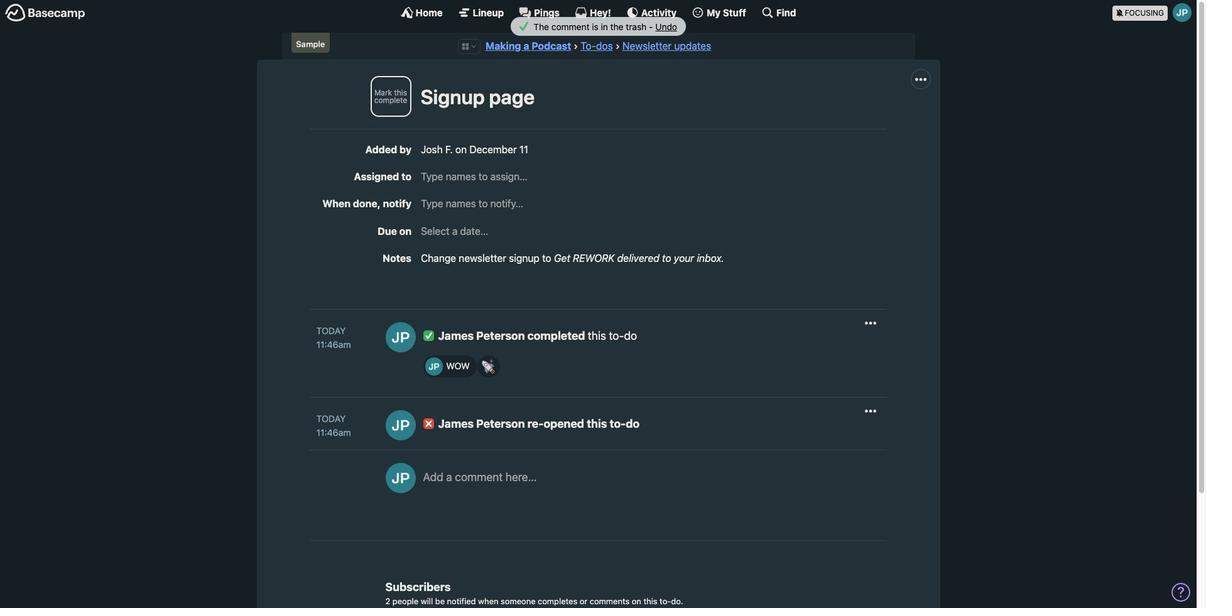Task type: describe. For each thing, give the bounding box(es) containing it.
date…
[[460, 225, 488, 237]]

this inside subscribers 2 people will be notified when someone completes or comments on this to-do.
[[644, 596, 657, 606]]

type for type names to assign…
[[421, 171, 443, 182]]

0 vertical spatial comment
[[551, 21, 590, 32]]

notify…
[[490, 198, 523, 209]]

sample
[[296, 39, 325, 49]]

due
[[378, 225, 397, 237]]

pings
[[534, 7, 560, 18]]

find button
[[761, 6, 796, 19]]

this inside mark this complete
[[394, 88, 407, 97]]

signup
[[421, 85, 485, 109]]

rework
[[573, 252, 615, 264]]

subscribers
[[385, 580, 451, 593]]

add a comment here… button
[[423, 463, 874, 519]]

add a comment here…
[[423, 471, 537, 484]]

1 james peterson image from the top
[[385, 410, 416, 440]]

0 horizontal spatial on
[[399, 225, 411, 237]]

inbox.
[[697, 252, 724, 264]]

peterson for completed
[[476, 329, 525, 343]]

1 › from the left
[[574, 40, 578, 52]]

when
[[478, 596, 499, 606]]

my stuff button
[[692, 6, 746, 19]]

focusing
[[1125, 8, 1164, 17]]

josh
[[421, 144, 443, 155]]

notify
[[383, 198, 411, 209]]

1 horizontal spatial on
[[455, 144, 467, 155]]

james peterson completed this to-do
[[438, 329, 637, 343]]

main element
[[0, 0, 1197, 24]]

do for james peterson re‑opened this to-do
[[626, 417, 640, 430]]

type for type names to notify…
[[421, 198, 443, 209]]

today element for james peterson re‑opened this to-do
[[316, 412, 346, 426]]

select a date… link
[[421, 225, 488, 237]]

in
[[601, 21, 608, 32]]

newsletter updates link
[[622, 40, 711, 52]]

assigned
[[354, 171, 399, 182]]

11:46am element for james peterson completed this to-do
[[316, 338, 373, 351]]

focusing button
[[1112, 0, 1197, 24]]

done,
[[353, 198, 381, 209]]

your
[[674, 252, 694, 264]]

mark this complete
[[374, 88, 407, 105]]

someone
[[501, 596, 536, 606]]

comment inside "button"
[[455, 471, 503, 484]]

get
[[554, 252, 570, 264]]

page
[[489, 85, 535, 109]]

type names to notify…
[[421, 198, 523, 209]]

re‑opened
[[527, 417, 584, 430]]

find
[[776, 7, 796, 18]]

when done, notify
[[322, 198, 411, 209]]

december 11 element
[[469, 144, 528, 155]]

making a podcast link
[[485, 40, 571, 52]]

will
[[421, 596, 433, 606]]

hey! button
[[575, 6, 611, 19]]

making a podcast
[[485, 40, 571, 52]]

comments
[[590, 596, 630, 606]]

on inside subscribers 2 people will be notified when someone completes or comments on this to-do.
[[632, 596, 641, 606]]

lineup
[[473, 7, 504, 18]]

activity link
[[626, 6, 677, 19]]

completes
[[538, 596, 577, 606]]

to left notify…
[[479, 198, 488, 209]]

due on
[[378, 225, 411, 237]]

james for james peterson re‑opened this to-do
[[438, 417, 474, 430]]

trash
[[626, 21, 647, 32]]

added by
[[365, 144, 411, 155]]

my
[[707, 7, 721, 18]]

a for date…
[[452, 225, 458, 237]]

by
[[400, 144, 411, 155]]

lineup link
[[458, 6, 504, 19]]

making
[[485, 40, 521, 52]]

2
[[385, 596, 390, 606]]

subscribers 2 people will be notified when someone completes or comments on this to-do.
[[385, 580, 683, 606]]

complete
[[374, 95, 407, 105]]

when
[[322, 198, 351, 209]]

notes
[[383, 252, 411, 264]]

f.
[[445, 144, 453, 155]]

undo
[[655, 21, 677, 32]]

to left 'your'
[[662, 252, 671, 264]]

this right completed
[[588, 329, 606, 343]]

here…
[[506, 471, 537, 484]]

james p. boosted the to-do with 'wow' element
[[423, 356, 477, 378]]

home
[[416, 7, 443, 18]]

james for james peterson completed this to-do
[[438, 329, 474, 343]]

select a date…
[[421, 225, 488, 237]]

11:46am for james peterson completed this to-do
[[316, 339, 351, 350]]

my stuff
[[707, 7, 746, 18]]



Task type: locate. For each thing, give the bounding box(es) containing it.
0 vertical spatial peterson
[[476, 329, 525, 343]]

0 horizontal spatial comment
[[455, 471, 503, 484]]

type up the select
[[421, 198, 443, 209]]

0 vertical spatial do
[[624, 329, 637, 343]]

alert containing the comment is in the trash -
[[0, 17, 1197, 36]]

james
[[438, 329, 474, 343], [438, 417, 474, 430]]

1 today element from the top
[[316, 324, 346, 338]]

0 vertical spatial a
[[523, 40, 529, 52]]

names for assign…
[[446, 171, 476, 182]]

2 james from the top
[[438, 417, 474, 430]]

0 vertical spatial type
[[421, 171, 443, 182]]

2 type from the top
[[421, 198, 443, 209]]

type names to notify… link
[[421, 198, 523, 209]]

signup page
[[421, 85, 535, 109]]

2 peterson from the top
[[476, 417, 525, 430]]

1 vertical spatial peterson
[[476, 417, 525, 430]]

alert
[[0, 17, 1197, 36]]

1 vertical spatial comment
[[455, 471, 503, 484]]

11:46am for james peterson re‑opened this to-do
[[316, 427, 351, 438]]

1 vertical spatial type
[[421, 198, 443, 209]]

0 horizontal spatial james peterson image
[[385, 322, 416, 353]]

1 today 11:46am from the top
[[316, 326, 351, 350]]

mark
[[374, 88, 392, 97]]

1 vertical spatial james
[[438, 417, 474, 430]]

11
[[519, 144, 528, 155]]

›
[[574, 40, 578, 52], [615, 40, 620, 52]]

james up 'wow'
[[438, 329, 474, 343]]

0 vertical spatial 11:46am
[[316, 339, 351, 350]]

to- for james peterson completed this to-do
[[609, 329, 624, 343]]

› left to-
[[574, 40, 578, 52]]

1 vertical spatial today element
[[316, 412, 346, 426]]

11:46am element for james peterson re‑opened this to-do
[[316, 426, 373, 439]]

1 11:46am element from the top
[[316, 338, 373, 351]]

on right comments
[[632, 596, 641, 606]]

type names to assign…
[[421, 171, 528, 182]]

today
[[316, 326, 346, 336], [316, 413, 346, 424]]

peterson left re‑opened
[[476, 417, 525, 430]]

names
[[446, 171, 476, 182], [446, 198, 476, 209]]

0 vertical spatial 11:46am element
[[316, 338, 373, 351]]

to-
[[581, 40, 596, 52]]

to- inside subscribers 2 people will be notified when someone completes or comments on this to-do.
[[660, 596, 671, 606]]

to- right completed
[[609, 329, 624, 343]]

podcast
[[532, 40, 571, 52]]

sample element
[[291, 33, 330, 53]]

1 vertical spatial names
[[446, 198, 476, 209]]

0 vertical spatial names
[[446, 171, 476, 182]]

2 vertical spatial a
[[446, 471, 452, 484]]

james peterson re‑opened this to-do
[[438, 417, 640, 430]]

james peterson image
[[385, 410, 416, 440], [385, 463, 416, 493]]

comment left here…
[[455, 471, 503, 484]]

comment
[[551, 21, 590, 32], [455, 471, 503, 484]]

2 › from the left
[[615, 40, 620, 52]]

a left date…
[[452, 225, 458, 237]]

this
[[394, 88, 407, 97], [588, 329, 606, 343], [587, 417, 607, 430], [644, 596, 657, 606]]

be
[[435, 596, 445, 606]]

0 vertical spatial today element
[[316, 324, 346, 338]]

december
[[469, 144, 517, 155]]

0 vertical spatial to-
[[609, 329, 624, 343]]

today element
[[316, 324, 346, 338], [316, 412, 346, 426]]

james peterson image inside focusing popup button
[[1173, 3, 1192, 22]]

today 11:46am
[[316, 326, 351, 350], [316, 413, 351, 438]]

2 james peterson image from the top
[[385, 463, 416, 493]]

newsletter
[[459, 252, 506, 264]]

-
[[649, 21, 653, 32]]

0 vertical spatial james peterson image
[[1173, 3, 1192, 22]]

to-
[[609, 329, 624, 343], [610, 417, 626, 430], [660, 596, 671, 606]]

names for notify…
[[446, 198, 476, 209]]

0 vertical spatial today 11:46am
[[316, 326, 351, 350]]

a for podcast
[[523, 40, 529, 52]]

1 horizontal spatial james peterson image
[[425, 358, 443, 376]]

1 vertical spatial today
[[316, 413, 346, 424]]

1 horizontal spatial comment
[[551, 21, 590, 32]]

peterson for re‑opened
[[476, 417, 525, 430]]

this right re‑opened
[[587, 417, 607, 430]]

0 vertical spatial today
[[316, 326, 346, 336]]

assigned to
[[354, 171, 411, 182]]

a
[[523, 40, 529, 52], [452, 225, 458, 237], [446, 471, 452, 484]]

names up select a date… link
[[446, 198, 476, 209]]

the
[[534, 21, 549, 32]]

2 11:46am from the top
[[316, 427, 351, 438]]

0 vertical spatial james peterson image
[[385, 410, 416, 440]]

2 horizontal spatial james peterson image
[[1173, 3, 1192, 22]]

breadcrumb element
[[282, 33, 915, 60]]

1 11:46am from the top
[[316, 339, 351, 350]]

james peterson image
[[1173, 3, 1192, 22], [385, 322, 416, 353], [425, 358, 443, 376]]

type down josh
[[421, 171, 443, 182]]

0 vertical spatial james
[[438, 329, 474, 343]]

james peterson image inside james p. boosted the to-do with 'wow' element
[[425, 358, 443, 376]]

› right dos
[[615, 40, 620, 52]]

or
[[580, 596, 588, 606]]

change
[[421, 252, 456, 264]]

comment left is
[[551, 21, 590, 32]]

2 vertical spatial to-
[[660, 596, 671, 606]]

2 today 11:46am from the top
[[316, 413, 351, 438]]

do for james peterson completed this to-do
[[624, 329, 637, 343]]

a inside "button"
[[446, 471, 452, 484]]

2 11:46am element from the top
[[316, 426, 373, 439]]

1 names from the top
[[446, 171, 476, 182]]

change newsletter signup to get rework delivered to your inbox.
[[421, 252, 724, 264]]

this right mark
[[394, 88, 407, 97]]

type names to assign… link
[[421, 171, 528, 182]]

2 today from the top
[[316, 413, 346, 424]]

add
[[423, 471, 443, 484]]

pings button
[[519, 6, 560, 19]]

do
[[624, 329, 637, 343], [626, 417, 640, 430]]

today for james peterson re‑opened this to-do
[[316, 413, 346, 424]]

do.
[[671, 596, 683, 606]]

to left the get
[[542, 252, 551, 264]]

people
[[393, 596, 418, 606]]

0 vertical spatial on
[[455, 144, 467, 155]]

1 peterson from the top
[[476, 329, 525, 343]]

a right add
[[446, 471, 452, 484]]

completed
[[527, 329, 585, 343]]

is
[[592, 21, 598, 32]]

james down james p. boosted the to-do with 'wow' element
[[438, 417, 474, 430]]

to-dos link
[[581, 40, 613, 52]]

11:46am element
[[316, 338, 373, 351], [316, 426, 373, 439]]

2 horizontal spatial on
[[632, 596, 641, 606]]

today 11:46am for james peterson completed this to-do
[[316, 326, 351, 350]]

1 vertical spatial do
[[626, 417, 640, 430]]

added
[[365, 144, 397, 155]]

on right due
[[399, 225, 411, 237]]

1 vertical spatial a
[[452, 225, 458, 237]]

1 horizontal spatial ›
[[615, 40, 620, 52]]

dos
[[596, 40, 613, 52]]

1 type from the top
[[421, 171, 443, 182]]

the comment is in the trash - undo
[[531, 21, 677, 32]]

peterson left completed
[[476, 329, 525, 343]]

a right making
[[523, 40, 529, 52]]

select
[[421, 225, 450, 237]]

delivered
[[617, 252, 659, 264]]

1 vertical spatial to-
[[610, 417, 626, 430]]

josh f. on december 11
[[421, 144, 528, 155]]

this left 'do.'
[[644, 596, 657, 606]]

to- for james peterson re‑opened this to-do
[[610, 417, 626, 430]]

updates
[[674, 40, 711, 52]]

signup page link
[[421, 85, 535, 109]]

1 vertical spatial 11:46am element
[[316, 426, 373, 439]]

today element for james peterson completed this to-do
[[316, 324, 346, 338]]

1 vertical spatial today 11:46am
[[316, 413, 351, 438]]

signup
[[509, 252, 540, 264]]

11:46am
[[316, 339, 351, 350], [316, 427, 351, 438]]

to- right comments
[[660, 596, 671, 606]]

2 vertical spatial on
[[632, 596, 641, 606]]

today for james peterson completed this to-do
[[316, 326, 346, 336]]

1 vertical spatial on
[[399, 225, 411, 237]]

names up type names to notify…
[[446, 171, 476, 182]]

on
[[455, 144, 467, 155], [399, 225, 411, 237], [632, 596, 641, 606]]

1 today from the top
[[316, 326, 346, 336]]

0 horizontal spatial ›
[[574, 40, 578, 52]]

a for comment
[[446, 471, 452, 484]]

assign…
[[490, 171, 528, 182]]

switch accounts image
[[5, 3, 85, 23]]

activity
[[641, 7, 677, 18]]

to- right re‑opened
[[610, 417, 626, 430]]

1 vertical spatial 11:46am
[[316, 427, 351, 438]]

1 vertical spatial james peterson image
[[385, 463, 416, 493]]

wow
[[446, 361, 470, 371]]

2 vertical spatial james peterson image
[[425, 358, 443, 376]]

2 names from the top
[[446, 198, 476, 209]]

undo link
[[655, 21, 677, 32]]

hey!
[[590, 7, 611, 18]]

to left assign…
[[479, 171, 488, 182]]

› to-dos › newsletter updates
[[574, 40, 711, 52]]

2 today element from the top
[[316, 412, 346, 426]]

stuff
[[723, 7, 746, 18]]

notified
[[447, 596, 476, 606]]

on right f. at top
[[455, 144, 467, 155]]

peterson
[[476, 329, 525, 343], [476, 417, 525, 430]]

the
[[610, 21, 623, 32]]

home link
[[401, 6, 443, 19]]

today 11:46am for james peterson re‑opened this to-do
[[316, 413, 351, 438]]

to down 'by'
[[402, 171, 411, 182]]

1 vertical spatial james peterson image
[[385, 322, 416, 353]]

newsletter
[[622, 40, 672, 52]]

1 james from the top
[[438, 329, 474, 343]]



Task type: vqa. For each thing, say whether or not it's contained in the screenshot.
the re‑opened
yes



